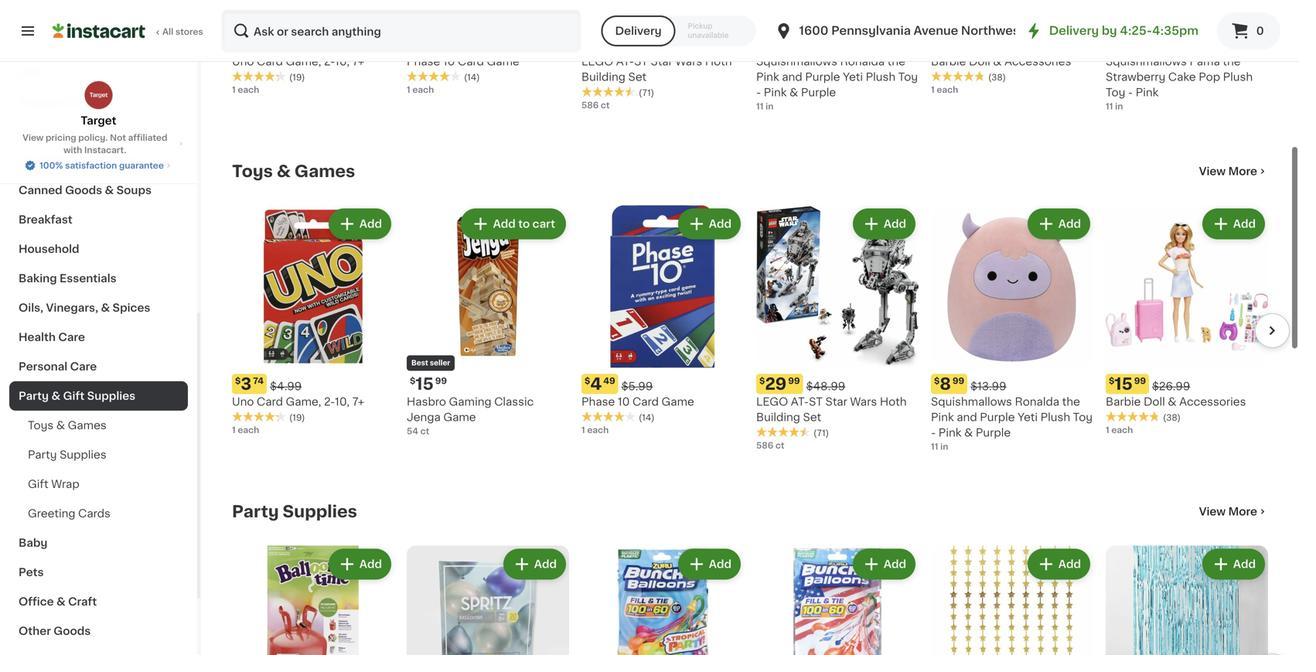 Task type: describe. For each thing, give the bounding box(es) containing it.
baby link
[[9, 528, 188, 558]]

1600
[[799, 25, 829, 36]]

& inside $ 8 99 $13.99 squishmallows ronalda the pink and purple yeti plush toy - pink & purple 11 in
[[965, 427, 973, 438]]

party for the top party supplies link
[[28, 449, 57, 460]]

toy inside $ 8 99 $13.99 squishmallows ronalda the pink and purple yeti plush toy - pink & purple 11 in
[[1073, 412, 1093, 423]]

$4.99 for second $3.74 original price: $4.99 element from the bottom
[[270, 41, 302, 51]]

2 vertical spatial supplies
[[283, 504, 357, 520]]

(71) for 99
[[639, 89, 654, 97]]

wars inside $ 29 99 $48.99 lego at-st star wars hoth building set
[[850, 396, 877, 407]]

in inside squishmallows ronalda the pink and purple yeti plush toy - pink & purple 11 in
[[766, 102, 774, 111]]

4 inside $ 4 49 $5.99 phase 10 card game
[[590, 376, 602, 392]]

uno for 2nd $3.74 original price: $4.99 element from the top of the page
[[232, 396, 254, 407]]

0 vertical spatial doll
[[969, 56, 991, 67]]

(19) for second $3.74 original price: $4.99 element from the bottom
[[289, 73, 305, 82]]

ct for $
[[776, 441, 785, 450]]

the for ronalda
[[888, 56, 906, 67]]

greeting
[[28, 508, 75, 519]]

$ 8 99 $13.99 squishmallows ronalda the pink and purple yeti plush toy - pink & purple 11 in
[[931, 376, 1093, 451]]

1 horizontal spatial $4.49 original price: $5.99 element
[[582, 374, 744, 394]]

0 vertical spatial game
[[487, 56, 520, 67]]

star inside $ 29 99 $48.99 lego at-st star wars hoth building set
[[826, 396, 848, 407]]

view more link for party supplies
[[1199, 504, 1269, 519]]

Search field
[[223, 11, 580, 51]]

hasbro
[[407, 396, 446, 407]]

guarantee
[[119, 161, 164, 170]]

$ 3 74 for 2nd $3.74 original price: $4.99 element from the top of the page
[[235, 376, 264, 392]]

soups
[[117, 185, 152, 196]]

pop
[[1199, 72, 1221, 82]]

all
[[162, 27, 173, 36]]

craft
[[68, 596, 97, 607]]

pricing
[[46, 133, 76, 142]]

99 inside $ 8 99
[[1128, 36, 1140, 45]]

yeti inside $ 8 99 $13.99 squishmallows ronalda the pink and purple yeti plush toy - pink & purple 11 in
[[1018, 412, 1038, 423]]

service type group
[[601, 15, 756, 46]]

item carousel region for toys & games
[[232, 199, 1290, 478]]

delivery by 4:25-4:35pm link
[[1025, 22, 1199, 40]]

0 horizontal spatial accessories
[[1005, 56, 1072, 67]]

1 horizontal spatial 15
[[940, 36, 958, 52]]

1 vertical spatial toys & games
[[28, 420, 107, 431]]

1 2- from the top
[[324, 56, 335, 67]]

100%
[[40, 161, 63, 170]]

0 vertical spatial barbie
[[931, 56, 966, 67]]

$26.99
[[1153, 381, 1191, 392]]

view for party supplies
[[1199, 506, 1226, 517]]

15 inside $ 15 99 $26.99 barbie doll & accessories
[[1115, 376, 1133, 392]]

product group containing 29
[[756, 205, 919, 452]]

586 ct for $
[[756, 441, 785, 450]]

personal care
[[19, 361, 97, 372]]

party supplies inside party supplies link
[[28, 449, 107, 460]]

toys & games link for toys & games view more link
[[232, 162, 355, 181]]

stores
[[176, 27, 203, 36]]

ronalda inside $ 8 99 $13.99 squishmallows ronalda the pink and purple yeti plush toy - pink & purple 11 in
[[1015, 396, 1060, 407]]

baking essentials link
[[9, 264, 188, 293]]

target link
[[81, 80, 116, 128]]

delivery by 4:25-4:35pm
[[1049, 25, 1199, 36]]

1 horizontal spatial toys
[[232, 163, 273, 179]]

0 horizontal spatial 29
[[590, 36, 612, 52]]

3 inside product group
[[241, 376, 252, 392]]

1 vertical spatial supplies
[[60, 449, 107, 460]]

11 inside $ 8 99 $13.99 squishmallows ronalda the pink and purple yeti plush toy - pink & purple 11 in
[[931, 442, 939, 451]]

with
[[63, 146, 82, 154]]

0 horizontal spatial $15.99 original price: $26.99 element
[[931, 34, 1094, 54]]

condiments & sauces link
[[9, 146, 188, 176]]

gift inside party & gift supplies link
[[63, 391, 85, 401]]

toys & games link for the top party supplies link
[[9, 411, 188, 440]]

greeting cards
[[28, 508, 111, 519]]

goods for dry
[[42, 126, 79, 137]]

baking
[[19, 273, 57, 284]]

pets
[[19, 567, 44, 578]]

uno card game, 2-10, 7+ for second $3.74 original price: $4.99 element from the bottom
[[232, 56, 365, 67]]

(19) for 2nd $3.74 original price: $4.99 element from the top of the page
[[289, 413, 305, 422]]

squishmallows inside $ 8 99 $13.99 squishmallows ronalda the pink and purple yeti plush toy - pink & purple 11 in
[[931, 396, 1012, 407]]

1 horizontal spatial party supplies link
[[232, 502, 357, 521]]

strawberry
[[1106, 72, 1166, 82]]

- inside squishmallows ronalda the pink and purple yeti plush toy - pink & purple 11 in
[[756, 87, 761, 98]]

8 for squishmallows ronalda the pink and purple yeti plush toy - pink & purple
[[940, 376, 951, 392]]

gift wrap link
[[9, 470, 188, 499]]

& inside squishmallows ronalda the pink and purple yeti plush toy - pink & purple 11 in
[[790, 87, 799, 98]]

add inside button
[[492, 219, 515, 229]]

gift wrap
[[28, 479, 79, 490]]

$ 4 49 $5.99 phase 10 card game
[[582, 376, 694, 407]]

0 vertical spatial supplies
[[87, 391, 136, 401]]

dry goods & pasta
[[19, 126, 124, 137]]

1600 pennsylvania avenue northwest button
[[775, 9, 1025, 53]]

0 vertical spatial 4
[[416, 36, 427, 52]]

(14) for top $4.49 original price: $5.99 element
[[464, 73, 480, 82]]

deli link
[[9, 58, 188, 87]]

cards
[[78, 508, 111, 519]]

squishmallows for cake
[[1106, 56, 1187, 67]]

lego inside lego at-st star wars hoth building set
[[582, 56, 614, 67]]

not
[[110, 133, 126, 142]]

oils, vinegars, & spices link
[[9, 293, 188, 323]]

dry
[[19, 126, 39, 137]]

more for party supplies
[[1229, 506, 1258, 517]]

hasbro gaming classic jenga game 54 ct
[[407, 396, 534, 435]]

1 each for the right $15.99 original price: $26.99 element
[[1106, 426, 1133, 434]]

office & craft
[[19, 596, 97, 607]]

baby
[[19, 538, 48, 548]]

4:35pm
[[1153, 25, 1199, 36]]

586 for 29
[[582, 101, 599, 109]]

1 horizontal spatial $15.99 original price: $26.99 element
[[1106, 374, 1269, 394]]

1 vertical spatial games
[[68, 420, 107, 431]]

1 item carousel region from the top
[[232, 0, 1290, 137]]

(38) for the right $15.99 original price: $26.99 element
[[1163, 413, 1181, 422]]

greeting cards link
[[9, 499, 188, 528]]

barbie doll & accessories
[[931, 56, 1072, 67]]

plush inside squishmallows pama the strawberry cake pop plush toy - pink 11 in
[[1223, 72, 1253, 82]]

$ inside $ 4 49 $5.99 phase 10 card game
[[585, 377, 590, 385]]

view pricing policy. not affiliated with instacart. link
[[12, 131, 185, 156]]

target
[[81, 115, 116, 126]]

jenga
[[407, 412, 441, 423]]

in inside squishmallows pama the strawberry cake pop plush toy - pink 11 in
[[1115, 102, 1123, 111]]

0 button
[[1217, 12, 1281, 50]]

the inside $ 8 99 $13.99 squishmallows ronalda the pink and purple yeti plush toy - pink & purple 11 in
[[1063, 396, 1081, 407]]

toy inside squishmallows pama the strawberry cake pop plush toy - pink 11 in
[[1106, 87, 1126, 98]]

canned goods & soups link
[[9, 176, 188, 205]]

baking essentials
[[19, 273, 117, 284]]

other goods
[[19, 626, 91, 637]]

$13.99
[[971, 381, 1007, 392]]

8 for 8
[[1115, 36, 1126, 52]]

prepared
[[19, 97, 70, 108]]

at- inside $ 29 99 $48.99 lego at-st star wars hoth building set
[[791, 396, 809, 407]]

delivery button
[[601, 15, 676, 46]]

squishmallows ronalda the pink and purple yeti plush toy - pink & purple 11 in
[[756, 56, 918, 111]]

29 99
[[590, 36, 625, 52]]

personal
[[19, 361, 67, 372]]

northwest
[[961, 25, 1025, 36]]

delivery for delivery by 4:25-4:35pm
[[1049, 25, 1099, 36]]

squishmallows for and
[[756, 56, 838, 67]]

pets link
[[9, 558, 188, 587]]

54
[[407, 427, 418, 435]]

1 vertical spatial $29.99 original price: $48.99 element
[[756, 374, 919, 394]]

condiments
[[19, 155, 87, 166]]

oils, vinegars, & spices
[[19, 302, 150, 313]]

pennsylvania
[[832, 25, 911, 36]]

hoth inside $ 29 99 $48.99 lego at-st star wars hoth building set
[[880, 396, 907, 407]]

7+ for second $3.74 original price: $4.99 element from the bottom
[[352, 56, 365, 67]]

condiments & sauces
[[19, 155, 143, 166]]

(38) for left $15.99 original price: $26.99 element
[[989, 73, 1006, 82]]

prepared foods
[[19, 97, 107, 108]]

st inside lego at-st star wars hoth building set
[[634, 56, 648, 67]]

uno card game, 2-10, 7+ for 2nd $3.74 original price: $4.99 element from the top of the page
[[232, 396, 365, 407]]

canned
[[19, 185, 62, 196]]

(14) for the rightmost $4.49 original price: $5.99 element
[[639, 413, 655, 422]]

74 for 2nd $3.74 original price: $4.99 element from the top of the page
[[253, 377, 264, 385]]

586 for $
[[756, 441, 774, 450]]

cart
[[532, 219, 554, 229]]

1 horizontal spatial games
[[295, 163, 355, 179]]

squishmallows pama the strawberry cake pop plush toy - pink 11 in
[[1106, 56, 1253, 111]]

household link
[[9, 234, 188, 264]]

oils,
[[19, 302, 43, 313]]

target logo image
[[84, 80, 113, 110]]

avenue
[[914, 25, 959, 36]]

0 horizontal spatial toys
[[28, 420, 54, 431]]

$ 3 74 for second $3.74 original price: $4.99 element from the bottom
[[235, 36, 264, 52]]

foods
[[72, 97, 107, 108]]

view inside view pricing policy. not affiliated with instacart.
[[23, 133, 44, 142]]

prepared foods link
[[9, 87, 188, 117]]

cake
[[1169, 72, 1196, 82]]

1 vertical spatial $ 15 99
[[410, 376, 447, 392]]

party & gift supplies
[[19, 391, 136, 401]]

$ 8 99
[[1109, 36, 1140, 52]]

0 horizontal spatial $48.99
[[632, 41, 671, 51]]

view for toys & games
[[1199, 166, 1226, 177]]

toy inside squishmallows ronalda the pink and purple yeti plush toy - pink & purple 11 in
[[899, 72, 918, 82]]

ronalda inside squishmallows ronalda the pink and purple yeti plush toy - pink & purple 11 in
[[840, 56, 885, 67]]

0 vertical spatial $29.99 original price: $48.99 element
[[582, 34, 744, 54]]



Task type: vqa. For each thing, say whether or not it's contained in the screenshot.
the With loyalty card price $3.79. Original price $4.39. element corresponding to Ritz Crackers, The Original
no



Task type: locate. For each thing, give the bounding box(es) containing it.
1 vertical spatial barbie
[[1106, 396, 1141, 407]]

item carousel region
[[232, 0, 1290, 137], [232, 199, 1290, 478], [232, 540, 1290, 655]]

all stores link
[[53, 9, 204, 53]]

barbie
[[931, 56, 966, 67], [1106, 396, 1141, 407]]

1 vertical spatial $48.99
[[806, 381, 846, 392]]

1 10, from the top
[[335, 56, 350, 67]]

0 vertical spatial and
[[782, 72, 803, 82]]

ct inside group
[[776, 441, 785, 450]]

0 horizontal spatial at-
[[616, 56, 634, 67]]

99 inside 29 99
[[614, 36, 625, 45]]

10, for 2nd $3.74 original price: $4.99 element from the top of the page
[[335, 396, 350, 407]]

1 vertical spatial (71)
[[814, 429, 829, 437]]

1 $4.99 from the top
[[270, 41, 302, 51]]

game, for second $3.74 original price: $4.99 element from the bottom
[[286, 56, 321, 67]]

1 each for 2nd $3.74 original price: $4.99 element from the top of the page
[[232, 426, 259, 434]]

(19) inside product group
[[289, 413, 305, 422]]

ct for 29
[[601, 101, 610, 109]]

11
[[756, 102, 764, 111], [1106, 102, 1113, 111], [931, 442, 939, 451]]

office & craft link
[[9, 587, 188, 616]]

0 horizontal spatial delivery
[[615, 26, 662, 36]]

0 vertical spatial star
[[651, 56, 673, 67]]

1 vertical spatial $3.74 original price: $4.99 element
[[232, 374, 394, 394]]

care for personal care
[[70, 361, 97, 372]]

1 vertical spatial lego
[[756, 396, 788, 407]]

view pricing policy. not affiliated with instacart.
[[23, 133, 167, 154]]

29
[[590, 36, 612, 52], [765, 376, 787, 392]]

1 horizontal spatial toys & games link
[[232, 162, 355, 181]]

100% satisfaction guarantee
[[40, 161, 164, 170]]

49
[[604, 377, 615, 385]]

health
[[19, 332, 56, 343]]

2 (19) from the top
[[289, 413, 305, 422]]

$4.99 for 2nd $3.74 original price: $4.99 element from the top of the page
[[270, 381, 302, 392]]

party supplies link
[[9, 440, 188, 470], [232, 502, 357, 521]]

1 horizontal spatial lego
[[756, 396, 788, 407]]

0 vertical spatial lego
[[582, 56, 614, 67]]

74 inside product group
[[253, 377, 264, 385]]

more for toys & games
[[1229, 166, 1258, 177]]

0 horizontal spatial building
[[582, 72, 626, 82]]

$ 15 99 up barbie doll & accessories
[[934, 36, 972, 52]]

0 vertical spatial 586
[[582, 101, 599, 109]]

pasta
[[93, 126, 124, 137]]

1 vertical spatial care
[[70, 361, 97, 372]]

0 horizontal spatial set
[[628, 72, 647, 82]]

$ 15 99 $26.99 barbie doll & accessories
[[1106, 376, 1246, 407]]

0 horizontal spatial doll
[[969, 56, 991, 67]]

2 3 from the top
[[241, 376, 252, 392]]

st inside $ 29 99 $48.99 lego at-st star wars hoth building set
[[809, 396, 823, 407]]

2 $4.99 from the top
[[270, 381, 302, 392]]

15 left northwest
[[940, 36, 958, 52]]

1 vertical spatial st
[[809, 396, 823, 407]]

1 each for second $3.74 original price: $4.99 element from the bottom
[[232, 85, 259, 94]]

2 uno from the top
[[232, 396, 254, 407]]

7+ for 2nd $3.74 original price: $4.99 element from the top of the page
[[352, 396, 365, 407]]

1 uno from the top
[[232, 56, 254, 67]]

party supplies
[[28, 449, 107, 460], [232, 504, 357, 520]]

canned goods & soups
[[19, 185, 152, 196]]

squishmallows down $13.99
[[931, 396, 1012, 407]]

1 7+ from the top
[[352, 56, 365, 67]]

barbie inside $ 15 99 $26.99 barbie doll & accessories
[[1106, 396, 1141, 407]]

7+ inside product group
[[352, 396, 365, 407]]

plush inside squishmallows ronalda the pink and purple yeti plush toy - pink & purple 11 in
[[866, 72, 896, 82]]

0 horizontal spatial squishmallows
[[756, 56, 838, 67]]

1 horizontal spatial 586 ct
[[756, 441, 785, 450]]

each
[[238, 85, 259, 94], [413, 85, 434, 94], [937, 85, 959, 94], [238, 426, 259, 434], [587, 426, 609, 434], [1112, 426, 1133, 434]]

the for pama
[[1223, 56, 1241, 67]]

instacart logo image
[[53, 22, 145, 40]]

at-
[[616, 56, 634, 67], [791, 396, 809, 407]]

2 7+ from the top
[[352, 396, 365, 407]]

squishmallows down 1600
[[756, 56, 838, 67]]

in inside $ 8 99 $13.99 squishmallows ronalda the pink and purple yeti plush toy - pink & purple 11 in
[[941, 442, 949, 451]]

2 vertical spatial party
[[232, 504, 279, 520]]

game inside hasbro gaming classic jenga game 54 ct
[[443, 412, 476, 423]]

1 $3.74 original price: $4.99 element from the top
[[232, 34, 394, 54]]

best seller
[[412, 360, 450, 367]]

29 inside $ 29 99 $48.99 lego at-st star wars hoth building set
[[765, 376, 787, 392]]

party & gift supplies link
[[9, 381, 188, 411]]

yeti
[[843, 72, 863, 82], [1018, 412, 1038, 423]]

$
[[235, 36, 241, 45], [934, 36, 940, 45], [1109, 36, 1115, 45], [235, 377, 241, 385], [410, 377, 416, 385], [585, 377, 590, 385], [760, 377, 765, 385], [934, 377, 940, 385], [1109, 377, 1115, 385]]

$8.99 original price: $13.99 element for pama
[[1106, 34, 1269, 54]]

squishmallows up strawberry
[[1106, 56, 1187, 67]]

$ inside $ 8 99
[[1109, 36, 1115, 45]]

1 vertical spatial party supplies
[[232, 504, 357, 520]]

0 vertical spatial building
[[582, 72, 626, 82]]

spices
[[113, 302, 150, 313]]

(71) down $ 29 99 $48.99 lego at-st star wars hoth building set
[[814, 429, 829, 437]]

1 vertical spatial $15.99 original price: $26.99 element
[[1106, 374, 1269, 394]]

$ inside $ 29 99 $48.99 lego at-st star wars hoth building set
[[760, 377, 765, 385]]

lego inside $ 29 99 $48.99 lego at-st star wars hoth building set
[[756, 396, 788, 407]]

$5.99 up the phase 10 card game
[[447, 41, 478, 51]]

view more for toys & games
[[1199, 166, 1258, 177]]

2 10, from the top
[[335, 396, 350, 407]]

and down 1600
[[782, 72, 803, 82]]

1 vertical spatial (14)
[[639, 413, 655, 422]]

7+
[[352, 56, 365, 67], [352, 396, 365, 407]]

15 left '$26.99'
[[1115, 376, 1133, 392]]

goods for canned
[[65, 185, 102, 196]]

ct down 29 99
[[601, 101, 610, 109]]

1 horizontal spatial delivery
[[1049, 25, 1099, 36]]

phase down search field
[[407, 56, 440, 67]]

1 (19) from the top
[[289, 73, 305, 82]]

gift down personal care
[[63, 391, 85, 401]]

office
[[19, 596, 54, 607]]

1 view more link from the top
[[1199, 164, 1269, 179]]

affiliated
[[128, 133, 167, 142]]

product group containing 3
[[232, 205, 394, 436]]

wars inside lego at-st star wars hoth building set
[[676, 56, 703, 67]]

$8.99 original price: $13.99 element containing 99
[[756, 34, 919, 54]]

all stores
[[162, 27, 203, 36]]

(14)
[[464, 73, 480, 82], [639, 413, 655, 422]]

view
[[23, 133, 44, 142], [1199, 166, 1226, 177], [1199, 506, 1226, 517]]

- inside squishmallows pama the strawberry cake pop plush toy - pink 11 in
[[1128, 87, 1133, 98]]

0 vertical spatial $ 15 99
[[934, 36, 972, 52]]

the
[[888, 56, 906, 67], [1223, 56, 1241, 67], [1063, 396, 1081, 407]]

delivery for delivery
[[615, 26, 662, 36]]

1 horizontal spatial doll
[[1144, 396, 1165, 407]]

10 inside $ 4 49 $5.99 phase 10 card game
[[618, 396, 630, 407]]

$8.99 original price: $13.99 element for 8
[[931, 374, 1094, 394]]

2 view more from the top
[[1199, 506, 1258, 517]]

doll down northwest
[[969, 56, 991, 67]]

lego at-st star wars hoth building set
[[582, 56, 732, 82]]

1 vertical spatial yeti
[[1018, 412, 1038, 423]]

card inside $ 4 49 $5.99 phase 10 card game
[[633, 396, 659, 407]]

seller
[[430, 360, 450, 367]]

add to cart
[[492, 219, 554, 229]]

the inside squishmallows ronalda the pink and purple yeti plush toy - pink & purple 11 in
[[888, 56, 906, 67]]

add button
[[330, 210, 390, 238], [680, 210, 739, 238], [855, 210, 914, 238], [1029, 210, 1089, 238], [1204, 210, 1264, 238], [330, 550, 390, 578], [505, 550, 565, 578], [680, 550, 739, 578], [855, 550, 914, 578], [1029, 550, 1089, 578], [1204, 550, 1264, 578]]

0 horizontal spatial 586 ct
[[582, 101, 610, 109]]

1 vertical spatial uno card game, 2-10, 7+
[[232, 396, 365, 407]]

$ 3 74
[[235, 36, 264, 52], [235, 376, 264, 392]]

$ 3 74 inside product group
[[235, 376, 264, 392]]

uno card game, 2-10, 7+
[[232, 56, 365, 67], [232, 396, 365, 407]]

squishmallows
[[756, 56, 838, 67], [1106, 56, 1187, 67], [931, 396, 1012, 407]]

1 horizontal spatial -
[[931, 427, 936, 438]]

2 vertical spatial game
[[443, 412, 476, 423]]

goods
[[42, 126, 79, 137], [65, 185, 102, 196], [54, 626, 91, 637]]

0 vertical spatial party supplies link
[[9, 440, 188, 470]]

1 horizontal spatial building
[[756, 412, 801, 423]]

- inside $ 8 99 $13.99 squishmallows ronalda the pink and purple yeti plush toy - pink & purple 11 in
[[931, 427, 936, 438]]

goods down satisfaction
[[65, 185, 102, 196]]

pink inside squishmallows pama the strawberry cake pop plush toy - pink 11 in
[[1136, 87, 1159, 98]]

0 vertical spatial 10
[[443, 56, 455, 67]]

view more link for toys & games
[[1199, 164, 1269, 179]]

0 vertical spatial yeti
[[843, 72, 863, 82]]

instacart.
[[84, 146, 126, 154]]

& inside $ 15 99 $26.99 barbie doll & accessories
[[1168, 396, 1177, 407]]

$3.74 original price: $4.99 element
[[232, 34, 394, 54], [232, 374, 394, 394]]

(71)
[[639, 89, 654, 97], [814, 429, 829, 437]]

10
[[443, 56, 455, 67], [618, 396, 630, 407]]

(14) down the phase 10 card game
[[464, 73, 480, 82]]

1 horizontal spatial gift
[[63, 391, 85, 401]]

0 vertical spatial ronalda
[[840, 56, 885, 67]]

0 vertical spatial (38)
[[989, 73, 1006, 82]]

set inside $ 29 99 $48.99 lego at-st star wars hoth building set
[[803, 412, 822, 423]]

item carousel region containing add
[[232, 540, 1290, 655]]

586 ct for 29
[[582, 101, 610, 109]]

2 horizontal spatial in
[[1115, 102, 1123, 111]]

1 more from the top
[[1229, 166, 1258, 177]]

(71) down lego at-st star wars hoth building set
[[639, 89, 654, 97]]

0 vertical spatial accessories
[[1005, 56, 1072, 67]]

★★★★★
[[232, 71, 286, 82], [232, 71, 286, 82], [407, 71, 461, 82], [407, 71, 461, 82], [931, 71, 985, 82], [931, 71, 985, 82], [582, 86, 636, 97], [582, 86, 636, 97], [232, 411, 286, 422], [232, 411, 286, 422], [582, 411, 636, 422], [582, 411, 636, 422], [1106, 411, 1160, 422], [1106, 411, 1160, 422], [756, 427, 811, 438], [756, 427, 811, 438]]

0 horizontal spatial 11
[[756, 102, 764, 111]]

1 horizontal spatial ronalda
[[1015, 396, 1060, 407]]

uno card game, 2-10, 7+ inside product group
[[232, 396, 365, 407]]

doll down '$26.99'
[[1144, 396, 1165, 407]]

2 vertical spatial item carousel region
[[232, 540, 1290, 655]]

care for health care
[[58, 332, 85, 343]]

1 vertical spatial hoth
[[880, 396, 907, 407]]

1 horizontal spatial 10
[[618, 396, 630, 407]]

1 horizontal spatial at-
[[791, 396, 809, 407]]

goods up with
[[42, 126, 79, 137]]

health care link
[[9, 323, 188, 352]]

0 horizontal spatial ct
[[421, 427, 430, 435]]

other goods link
[[9, 616, 188, 646]]

0 horizontal spatial 10
[[443, 56, 455, 67]]

0 vertical spatial $4.49 original price: $5.99 element
[[407, 34, 569, 54]]

by
[[1102, 25, 1117, 36]]

product group
[[232, 205, 394, 436], [407, 205, 569, 437], [582, 205, 744, 436], [756, 205, 919, 452], [931, 205, 1094, 453], [1106, 205, 1269, 436], [232, 546, 394, 655], [407, 546, 569, 655], [582, 546, 744, 655], [756, 546, 919, 655], [931, 546, 1094, 655], [1106, 546, 1269, 655]]

$48.99 inside $ 29 99 $48.99 lego at-st star wars hoth building set
[[806, 381, 846, 392]]

wars
[[676, 56, 703, 67], [850, 396, 877, 407]]

satisfaction
[[65, 161, 117, 170]]

item carousel region for party supplies
[[232, 540, 1290, 655]]

1 horizontal spatial $48.99
[[806, 381, 846, 392]]

1 3 from the top
[[241, 36, 252, 52]]

policy.
[[78, 133, 108, 142]]

4 up the phase 10 card game
[[416, 36, 427, 52]]

1 $ 3 74 from the top
[[235, 36, 264, 52]]

2 uno card game, 2-10, 7+ from the top
[[232, 396, 365, 407]]

2 2- from the top
[[324, 396, 335, 407]]

2 vertical spatial goods
[[54, 626, 91, 637]]

0 vertical spatial (14)
[[464, 73, 480, 82]]

gift left wrap
[[28, 479, 48, 490]]

0 vertical spatial care
[[58, 332, 85, 343]]

1 vertical spatial at-
[[791, 396, 809, 407]]

1 game, from the top
[[286, 56, 321, 67]]

$5.99 right 49
[[622, 381, 653, 392]]

deli
[[19, 67, 41, 78]]

1 horizontal spatial phase
[[582, 396, 615, 407]]

goods for other
[[54, 626, 91, 637]]

0 vertical spatial $5.99
[[447, 41, 478, 51]]

0 horizontal spatial party supplies
[[28, 449, 107, 460]]

(38)
[[989, 73, 1006, 82], [1163, 413, 1181, 422]]

0 vertical spatial gift
[[63, 391, 85, 401]]

wrap
[[51, 479, 79, 490]]

1 vertical spatial game
[[662, 396, 694, 407]]

$8.99 original price: $13.99 element for ronalda
[[756, 34, 919, 54]]

586 ct down $ 29 99 $48.99 lego at-st star wars hoth building set
[[756, 441, 785, 450]]

(71) inside product group
[[814, 429, 829, 437]]

(14) down $ 4 49 $5.99 phase 10 card game
[[639, 413, 655, 422]]

11 inside squishmallows ronalda the pink and purple yeti plush toy - pink & purple 11 in
[[756, 102, 764, 111]]

building
[[582, 72, 626, 82], [756, 412, 801, 423]]

0 horizontal spatial st
[[634, 56, 648, 67]]

and inside $ 8 99 $13.99 squishmallows ronalda the pink and purple yeti plush toy - pink & purple 11 in
[[957, 412, 977, 423]]

2 item carousel region from the top
[[232, 199, 1290, 478]]

0 horizontal spatial phase
[[407, 56, 440, 67]]

0 horizontal spatial barbie
[[931, 56, 966, 67]]

2 game, from the top
[[286, 396, 321, 407]]

game, for 2nd $3.74 original price: $4.99 element from the top of the page
[[286, 396, 321, 407]]

15 up hasbro
[[416, 376, 434, 392]]

4:25-
[[1120, 25, 1153, 36]]

0 horizontal spatial plush
[[866, 72, 896, 82]]

party
[[19, 391, 49, 401], [28, 449, 57, 460], [232, 504, 279, 520]]

7+ down search field
[[352, 56, 365, 67]]

hoth inside lego at-st star wars hoth building set
[[705, 56, 732, 67]]

0 vertical spatial toys & games
[[232, 163, 355, 179]]

1 view more from the top
[[1199, 166, 1258, 177]]

care down vinegars,
[[58, 332, 85, 343]]

game, inside product group
[[286, 396, 321, 407]]

ct inside hasbro gaming classic jenga game 54 ct
[[421, 427, 430, 435]]

building inside lego at-st star wars hoth building set
[[582, 72, 626, 82]]

0 horizontal spatial 15
[[416, 376, 434, 392]]

$8.99 original price: $13.99 element
[[756, 34, 919, 54], [1106, 34, 1269, 54], [931, 374, 1094, 394]]

(19)
[[289, 73, 305, 82], [289, 413, 305, 422]]

delivery inside button
[[615, 26, 662, 36]]

0 horizontal spatial 586
[[582, 101, 599, 109]]

0 vertical spatial view more
[[1199, 166, 1258, 177]]

phase 10 card game
[[407, 56, 520, 67]]

gift inside gift wrap 'link'
[[28, 479, 48, 490]]

1 vertical spatial 74
[[253, 377, 264, 385]]

goods down craft
[[54, 626, 91, 637]]

1 uno card game, 2-10, 7+ from the top
[[232, 56, 365, 67]]

pama
[[1190, 56, 1220, 67]]

1 vertical spatial toy
[[1106, 87, 1126, 98]]

game inside $ 4 49 $5.99 phase 10 card game
[[662, 396, 694, 407]]

toys & games
[[232, 163, 355, 179], [28, 420, 107, 431]]

$15.99 original price: $26.99 element
[[931, 34, 1094, 54], [1106, 374, 1269, 394]]

$29.99 original price: $48.99 element
[[582, 34, 744, 54], [756, 374, 919, 394]]

(14) inside product group
[[639, 413, 655, 422]]

the inside squishmallows pama the strawberry cake pop plush toy - pink 11 in
[[1223, 56, 1241, 67]]

doll inside $ 15 99 $26.99 barbie doll & accessories
[[1144, 396, 1165, 407]]

$ 15 99 inside $15.99 original price: $26.99 element
[[934, 36, 972, 52]]

product group containing 4
[[582, 205, 744, 436]]

1 vertical spatial view more link
[[1199, 504, 1269, 519]]

586 inside product group
[[756, 441, 774, 450]]

1 each for left $15.99 original price: $26.99 element
[[931, 85, 959, 94]]

&
[[993, 56, 1002, 67], [790, 87, 799, 98], [81, 126, 90, 137], [90, 155, 99, 166], [277, 163, 291, 179], [105, 185, 114, 196], [101, 302, 110, 313], [51, 391, 60, 401], [1168, 396, 1177, 407], [56, 420, 65, 431], [965, 427, 973, 438], [56, 596, 65, 607]]

and
[[782, 72, 803, 82], [957, 412, 977, 423]]

1 vertical spatial $ 3 74
[[235, 376, 264, 392]]

accessories inside $ 15 99 $26.99 barbie doll & accessories
[[1180, 396, 1246, 407]]

0 horizontal spatial 4
[[416, 36, 427, 52]]

0 vertical spatial uno
[[232, 56, 254, 67]]

0 vertical spatial 586 ct
[[582, 101, 610, 109]]

99 inside $ 8 99 $13.99 squishmallows ronalda the pink and purple yeti plush toy - pink & purple 11 in
[[953, 377, 965, 385]]

phase down 49
[[582, 396, 615, 407]]

0 vertical spatial toys
[[232, 163, 273, 179]]

1 horizontal spatial $5.99
[[622, 381, 653, 392]]

7+ left hasbro
[[352, 396, 365, 407]]

0 vertical spatial ct
[[601, 101, 610, 109]]

1 horizontal spatial 8
[[1115, 36, 1126, 52]]

0 horizontal spatial $ 15 99
[[410, 376, 447, 392]]

sauces
[[102, 155, 143, 166]]

0 vertical spatial 74
[[253, 36, 264, 45]]

view more for party supplies
[[1199, 506, 1258, 517]]

best
[[412, 360, 428, 367]]

delivery left by
[[1049, 25, 1099, 36]]

phase inside $ 4 49 $5.99 phase 10 card game
[[582, 396, 615, 407]]

1 vertical spatial goods
[[65, 185, 102, 196]]

accessories down northwest
[[1005, 56, 1072, 67]]

$ 15 99 up hasbro
[[410, 376, 447, 392]]

0 horizontal spatial lego
[[582, 56, 614, 67]]

1 74 from the top
[[253, 36, 264, 45]]

2- inside product group
[[324, 396, 335, 407]]

household
[[19, 244, 79, 254]]

and inside squishmallows ronalda the pink and purple yeti plush toy - pink & purple 11 in
[[782, 72, 803, 82]]

and down $13.99
[[957, 412, 977, 423]]

doll
[[969, 56, 991, 67], [1144, 396, 1165, 407]]

1 horizontal spatial 4
[[590, 376, 602, 392]]

care up party & gift supplies in the left of the page
[[70, 361, 97, 372]]

$ inside $ 15 99 $26.99 barbie doll & accessories
[[1109, 377, 1115, 385]]

$ inside $ 8 99 $13.99 squishmallows ronalda the pink and purple yeti plush toy - pink & purple 11 in
[[934, 377, 940, 385]]

0 vertical spatial $4.99
[[270, 41, 302, 51]]

2-
[[324, 56, 335, 67], [324, 396, 335, 407]]

games
[[295, 163, 355, 179], [68, 420, 107, 431]]

set
[[628, 72, 647, 82], [803, 412, 822, 423]]

1 vertical spatial view more
[[1199, 506, 1258, 517]]

1 vertical spatial star
[[826, 396, 848, 407]]

2 more from the top
[[1229, 506, 1258, 517]]

squishmallows inside squishmallows ronalda the pink and purple yeti plush toy - pink & purple 11 in
[[756, 56, 838, 67]]

$5.99 inside $ 4 49 $5.99 phase 10 card game
[[622, 381, 653, 392]]

building inside $ 29 99 $48.99 lego at-st star wars hoth building set
[[756, 412, 801, 423]]

gaming
[[449, 396, 492, 407]]

8
[[1115, 36, 1126, 52], [940, 376, 951, 392]]

uno for second $3.74 original price: $4.99 element from the bottom
[[232, 56, 254, 67]]

ronalda
[[840, 56, 885, 67], [1015, 396, 1060, 407]]

vinegars,
[[46, 302, 98, 313]]

586 ct inside product group
[[756, 441, 785, 450]]

0 horizontal spatial toy
[[899, 72, 918, 82]]

2 74 from the top
[[253, 377, 264, 385]]

2 $ 3 74 from the top
[[235, 376, 264, 392]]

2 view more link from the top
[[1199, 504, 1269, 519]]

plush inside $ 8 99 $13.99 squishmallows ronalda the pink and purple yeti plush toy - pink & purple 11 in
[[1041, 412, 1071, 423]]

2 horizontal spatial game
[[662, 396, 694, 407]]

squishmallows inside squishmallows pama the strawberry cake pop plush toy - pink 11 in
[[1106, 56, 1187, 67]]

plush
[[866, 72, 896, 82], [1223, 72, 1253, 82], [1041, 412, 1071, 423]]

11 inside squishmallows pama the strawberry cake pop plush toy - pink 11 in
[[1106, 102, 1113, 111]]

$4.49 original price: $5.99 element
[[407, 34, 569, 54], [582, 374, 744, 394]]

(71) for 29
[[814, 429, 829, 437]]

accessories down '$26.99'
[[1180, 396, 1246, 407]]

0 horizontal spatial star
[[651, 56, 673, 67]]

uno inside product group
[[232, 396, 254, 407]]

1 vertical spatial (19)
[[289, 413, 305, 422]]

1 vertical spatial doll
[[1144, 396, 1165, 407]]

1 vertical spatial 3
[[241, 376, 252, 392]]

party for party & gift supplies link
[[19, 391, 49, 401]]

0
[[1257, 26, 1264, 36]]

(38) down $ 15 99 $26.99 barbie doll & accessories
[[1163, 413, 1181, 422]]

586 ct down 29 99
[[582, 101, 610, 109]]

1 horizontal spatial st
[[809, 396, 823, 407]]

74 for second $3.74 original price: $4.99 element from the bottom
[[253, 36, 264, 45]]

at- inside lego at-st star wars hoth building set
[[616, 56, 634, 67]]

100% satisfaction guarantee button
[[24, 156, 173, 172]]

8 inside $ 8 99 $13.99 squishmallows ronalda the pink and purple yeti plush toy - pink & purple 11 in
[[940, 376, 951, 392]]

$4.99 inside product group
[[270, 381, 302, 392]]

3 item carousel region from the top
[[232, 540, 1290, 655]]

product group containing 8
[[931, 205, 1094, 453]]

breakfast link
[[9, 205, 188, 234]]

2 $3.74 original price: $4.99 element from the top
[[232, 374, 394, 394]]

99 inside $ 29 99 $48.99 lego at-st star wars hoth building set
[[788, 377, 800, 385]]

set inside lego at-st star wars hoth building set
[[628, 72, 647, 82]]

star inside lego at-st star wars hoth building set
[[651, 56, 673, 67]]

ct down $ 29 99 $48.99 lego at-st star wars hoth building set
[[776, 441, 785, 450]]

yeti inside squishmallows ronalda the pink and purple yeti plush toy - pink & purple 11 in
[[843, 72, 863, 82]]

10, for second $3.74 original price: $4.99 element from the bottom
[[335, 56, 350, 67]]

99 inside $ 15 99 $26.99 barbie doll & accessories
[[1135, 377, 1146, 385]]

delivery up lego at-st star wars hoth building set
[[615, 26, 662, 36]]

0 vertical spatial $15.99 original price: $26.99 element
[[931, 34, 1094, 54]]

ct right 54
[[421, 427, 430, 435]]

0 horizontal spatial $8.99 original price: $13.99 element
[[756, 34, 919, 54]]

4 left 49
[[590, 376, 602, 392]]

personal care link
[[9, 352, 188, 381]]

10, inside product group
[[335, 396, 350, 407]]

None search field
[[221, 9, 581, 53]]

(38) down barbie doll & accessories
[[989, 73, 1006, 82]]

in
[[766, 102, 774, 111], [1115, 102, 1123, 111], [941, 442, 949, 451]]



